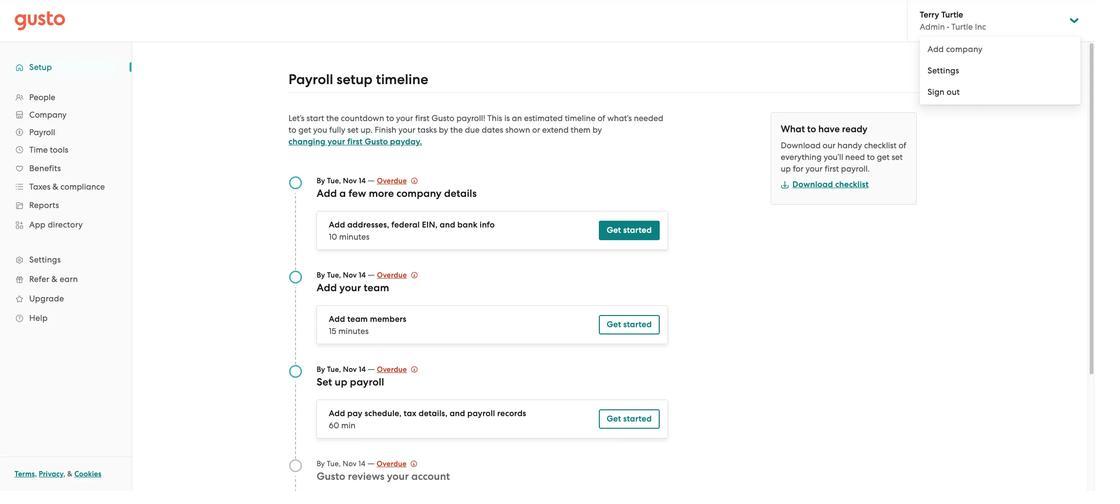 Task type: vqa. For each thing, say whether or not it's contained in the screenshot.
minutes within Add addresses, federal EIN, and bank info 10 minutes
yes



Task type: describe. For each thing, give the bounding box(es) containing it.
refer & earn link
[[10, 271, 122, 288]]

0 horizontal spatial payroll
[[350, 376, 384, 389]]

10
[[329, 232, 337, 242]]

add a few more company details
[[317, 187, 477, 200]]

get for set up payroll
[[607, 414, 621, 425]]

download checklist link
[[781, 180, 869, 190]]

benefits
[[29, 164, 61, 173]]

you'll
[[824, 152, 843, 162]]

get for add your team
[[607, 320, 621, 330]]

by for add a few more company details
[[317, 177, 325, 186]]

extend
[[542, 125, 569, 135]]

app directory
[[29, 220, 83, 230]]

minutes inside add addresses, federal ein, and bank info 10 minutes
[[339, 232, 369, 242]]

overdue for few
[[377, 177, 407, 186]]

terry
[[920, 10, 939, 20]]

1 , from the left
[[35, 470, 37, 479]]

add pay schedule, tax details, and payroll records 60 min
[[329, 409, 526, 431]]

federal
[[391, 220, 420, 230]]

overdue for payroll
[[377, 366, 407, 374]]

1 vertical spatial company
[[396, 187, 442, 200]]

set inside download our handy checklist of everything you'll need to get set up for your first payroll.
[[892, 152, 903, 162]]

add for add team members 15 minutes
[[329, 315, 345, 325]]

circle blank image
[[288, 460, 302, 473]]

let's
[[288, 113, 305, 123]]

and inside add addresses, federal ein, and bank info 10 minutes
[[440, 220, 455, 230]]

to up finish
[[386, 113, 394, 123]]

reports
[[29, 201, 59, 210]]

add for add pay schedule, tax details, and payroll records 60 min
[[329, 409, 345, 419]]

0 vertical spatial turtle
[[941, 10, 963, 20]]

finish
[[375, 125, 396, 135]]

the inside finish your tasks by the due dates shown or extend them by changing your first gusto payday.
[[450, 125, 463, 135]]

earn
[[60, 275, 78, 284]]

help link
[[10, 310, 122, 327]]

privacy
[[39, 470, 63, 479]]

by tue, nov 14 — for up
[[317, 365, 377, 374]]

ein,
[[422, 220, 438, 230]]

need
[[845, 152, 865, 162]]

1 started from the top
[[623, 225, 652, 236]]

everything
[[781, 152, 822, 162]]

1 vertical spatial up
[[335, 376, 347, 389]]

timeline inside let's start the countdown to your first gusto payroll! this is an estimated                     timeline of what's needed to get you fully set up.
[[565, 113, 596, 123]]

people
[[29, 93, 55, 102]]

pay
[[347, 409, 362, 419]]

add company link
[[920, 38, 1080, 60]]

payroll inside add pay schedule, tax details, and payroll records 60 min
[[467, 409, 495, 419]]

overdue for your
[[377, 460, 407, 469]]

account
[[411, 471, 450, 483]]

payroll setup timeline
[[288, 71, 428, 88]]

is
[[504, 113, 510, 123]]

out
[[947, 87, 960, 97]]

app directory link
[[10, 216, 122, 234]]

started for set up payroll
[[623, 414, 652, 425]]

sign out button
[[920, 81, 1080, 103]]

add for add company
[[928, 44, 944, 54]]

by for gusto reviews your account
[[317, 460, 325, 469]]

time tools
[[29, 145, 68, 155]]

add for add addresses, federal ein, and bank info 10 minutes
[[329, 220, 345, 230]]

by tue, nov 14 — for a
[[317, 176, 377, 186]]

an
[[512, 113, 522, 123]]

14 for up
[[359, 366, 366, 374]]

your up add team members 15 minutes
[[339, 282, 361, 295]]

info
[[480, 220, 495, 230]]

addresses,
[[347, 220, 389, 230]]

list containing people
[[0, 89, 131, 328]]

for
[[793, 164, 804, 174]]

gusto reviews your account
[[317, 471, 450, 483]]

payroll!
[[456, 113, 485, 123]]

by tue, nov 14 — for reviews
[[317, 459, 377, 469]]

— for your
[[367, 459, 375, 469]]

your up payday.
[[398, 125, 415, 135]]

checklist inside download our handy checklist of everything you'll need to get set up for your first payroll.
[[864, 141, 897, 150]]

a
[[339, 187, 346, 200]]

add your team
[[317, 282, 389, 295]]

shown
[[505, 125, 530, 135]]

0 vertical spatial team
[[364, 282, 389, 295]]

taxes & compliance
[[29, 182, 105, 192]]

by tue, nov 14 — for your
[[317, 270, 377, 280]]

payroll.
[[841, 164, 870, 174]]

have
[[818, 124, 840, 135]]

fully
[[329, 125, 345, 135]]

set up payroll
[[317, 376, 384, 389]]

help
[[29, 314, 48, 323]]

them
[[571, 125, 591, 135]]

finish your tasks by the due dates shown or extend them by changing your first gusto payday.
[[288, 125, 602, 147]]

tax
[[404, 409, 417, 419]]

of inside let's start the countdown to your first gusto payroll! this is an estimated                     timeline of what's needed to get you fully set up.
[[598, 113, 605, 123]]

first inside let's start the countdown to your first gusto payroll! this is an estimated                     timeline of what's needed to get you fully set up.
[[415, 113, 430, 123]]

overdue button for few
[[377, 175, 418, 187]]

what's
[[607, 113, 632, 123]]

— for payroll
[[368, 365, 375, 374]]

payroll button
[[10, 124, 122, 141]]

set
[[317, 376, 332, 389]]

what
[[781, 124, 805, 135]]

get started for team
[[607, 320, 652, 330]]

app
[[29, 220, 46, 230]]

taxes
[[29, 182, 50, 192]]

15
[[329, 327, 336, 336]]

2 , from the left
[[63, 470, 65, 479]]

sign out
[[928, 87, 960, 97]]

tools
[[50, 145, 68, 155]]

compliance
[[60, 182, 105, 192]]

time
[[29, 145, 48, 155]]

company inside 'link'
[[946, 44, 983, 54]]

first for for
[[825, 164, 839, 174]]

due
[[465, 125, 480, 135]]

inc
[[975, 22, 986, 32]]

download for download our handy checklist of everything you'll need to get set up for your first payroll.
[[781, 141, 821, 150]]

dates
[[482, 125, 503, 135]]

estimated
[[524, 113, 563, 123]]

changing your first gusto payday. button
[[288, 136, 422, 148]]

tue, for a
[[327, 177, 341, 186]]

benefits link
[[10, 160, 122, 177]]

refer & earn
[[29, 275, 78, 284]]

setup link
[[10, 58, 122, 76]]

payroll for payroll
[[29, 128, 55, 137]]

download our handy checklist of everything you'll need to get set up for your first payroll.
[[781, 141, 906, 174]]

reviews
[[348, 471, 384, 483]]

schedule,
[[365, 409, 402, 419]]

2 by from the left
[[593, 125, 602, 135]]

sign
[[928, 87, 945, 97]]

overdue button for payroll
[[377, 364, 418, 376]]

bank
[[457, 220, 478, 230]]



Task type: locate. For each thing, give the bounding box(es) containing it.
time tools button
[[10, 141, 122, 159]]

by for add your team
[[317, 271, 325, 280]]

tue, up a
[[327, 177, 341, 186]]

& left cookies
[[67, 470, 73, 479]]

1 get from the top
[[607, 225, 621, 236]]

1 vertical spatial download
[[792, 180, 833, 190]]

nov up set up payroll
[[343, 366, 357, 374]]

terry turtle admin • turtle inc
[[920, 10, 986, 32]]

settings link down 'inc'
[[920, 60, 1080, 81]]

setup
[[29, 62, 52, 72]]

of
[[598, 113, 605, 123], [899, 141, 906, 150]]

— up reviews
[[367, 459, 375, 469]]

minutes right 15
[[338, 327, 369, 336]]

up.
[[361, 125, 373, 135]]

1 horizontal spatial payroll
[[467, 409, 495, 419]]

1 vertical spatial the
[[450, 125, 463, 135]]

our
[[823, 141, 835, 150]]

0 horizontal spatial timeline
[[376, 71, 428, 88]]

& for compliance
[[52, 182, 58, 192]]

by right tasks
[[439, 125, 448, 135]]

overdue button up add a few more company details
[[377, 175, 418, 187]]

0 vertical spatial checklist
[[864, 141, 897, 150]]

settings link up refer & earn link
[[10, 251, 122, 269]]

settings
[[928, 66, 959, 75], [29, 255, 61, 265]]

company
[[29, 110, 67, 120]]

2 14 from the top
[[359, 271, 366, 280]]

4 overdue button from the top
[[377, 459, 417, 470]]

—
[[368, 176, 375, 186], [368, 270, 375, 280], [368, 365, 375, 374], [367, 459, 375, 469]]

overdue up set up payroll
[[377, 366, 407, 374]]

overdue button for your
[[377, 459, 417, 470]]

setup
[[337, 71, 373, 88]]

payroll up time
[[29, 128, 55, 137]]

1 vertical spatial settings link
[[10, 251, 122, 269]]

1 by from the top
[[317, 177, 325, 186]]

add for add a few more company details
[[317, 187, 337, 200]]

— for team
[[368, 270, 375, 280]]

and
[[440, 220, 455, 230], [450, 409, 465, 419]]

nov for your
[[343, 271, 357, 280]]

minutes inside add team members 15 minutes
[[338, 327, 369, 336]]

refer
[[29, 275, 49, 284]]

first down you'll
[[825, 164, 839, 174]]

records
[[497, 409, 526, 419]]

1 vertical spatial minutes
[[338, 327, 369, 336]]

set up changing your first gusto payday. button at the top left
[[347, 125, 358, 135]]

2 vertical spatial first
[[825, 164, 839, 174]]

1 vertical spatial first
[[347, 137, 363, 147]]

1 horizontal spatial set
[[892, 152, 903, 162]]

1 vertical spatial of
[[899, 141, 906, 150]]

0 vertical spatial get
[[298, 125, 311, 135]]

1 vertical spatial turtle
[[951, 22, 973, 32]]

directory
[[48, 220, 83, 230]]

2 overdue button from the top
[[377, 270, 418, 281]]

0 horizontal spatial get
[[298, 125, 311, 135]]

payroll for payroll setup timeline
[[288, 71, 333, 88]]

start
[[307, 113, 324, 123]]

taxes & compliance button
[[10, 178, 122, 196]]

company down •
[[946, 44, 983, 54]]

0 vertical spatial gusto
[[432, 113, 454, 123]]

0 vertical spatial settings
[[928, 66, 959, 75]]

by tue, nov 14 — up reviews
[[317, 459, 377, 469]]

1 tue, from the top
[[327, 177, 341, 186]]

2 vertical spatial gusto
[[317, 471, 345, 483]]

0 vertical spatial up
[[781, 164, 791, 174]]

get started for payroll
[[607, 414, 652, 425]]

by up set
[[317, 366, 325, 374]]

overdue button
[[377, 175, 418, 187], [377, 270, 418, 281], [377, 364, 418, 376], [377, 459, 417, 470]]

2 vertical spatial get started button
[[599, 410, 660, 429]]

1 horizontal spatial get
[[877, 152, 890, 162]]

gusto left reviews
[[317, 471, 345, 483]]

0 horizontal spatial the
[[326, 113, 339, 123]]

tue, down 60
[[327, 460, 341, 469]]

get started
[[607, 225, 652, 236], [607, 320, 652, 330], [607, 414, 652, 425]]

0 vertical spatial settings link
[[920, 60, 1080, 81]]

tue, up add your team
[[327, 271, 341, 280]]

— up set up payroll
[[368, 365, 375, 374]]

first inside finish your tasks by the due dates shown or extend them by changing your first gusto payday.
[[347, 137, 363, 147]]

by tue, nov 14 — up set up payroll
[[317, 365, 377, 374]]

your inside download our handy checklist of everything you'll need to get set up for your first payroll.
[[806, 164, 823, 174]]

0 vertical spatial payroll
[[350, 376, 384, 389]]

first for changing
[[347, 137, 363, 147]]

more
[[369, 187, 394, 200]]

0 vertical spatial get
[[607, 225, 621, 236]]

add for add your team
[[317, 282, 337, 295]]

download inside download our handy checklist of everything you'll need to get set up for your first payroll.
[[781, 141, 821, 150]]

1 vertical spatial team
[[347, 315, 368, 325]]

1 overdue button from the top
[[377, 175, 418, 187]]

company
[[946, 44, 983, 54], [396, 187, 442, 200]]

download for download checklist
[[792, 180, 833, 190]]

turtle right •
[[951, 22, 973, 32]]

tue, for up
[[327, 366, 341, 374]]

0 horizontal spatial company
[[396, 187, 442, 200]]

by tue, nov 14 — up a
[[317, 176, 377, 186]]

1 horizontal spatial up
[[781, 164, 791, 174]]

tue, for reviews
[[327, 460, 341, 469]]

4 overdue from the top
[[377, 460, 407, 469]]

your up finish
[[396, 113, 413, 123]]

payroll inside dropdown button
[[29, 128, 55, 137]]

& left the earn
[[51, 275, 57, 284]]

payroll up pay
[[350, 376, 384, 389]]

1 by tue, nov 14 — from the top
[[317, 176, 377, 186]]

14 for a
[[359, 177, 366, 186]]

3 overdue button from the top
[[377, 364, 418, 376]]

2 vertical spatial get
[[607, 414, 621, 425]]

0 vertical spatial started
[[623, 225, 652, 236]]

1 horizontal spatial of
[[899, 141, 906, 150]]

get up changing
[[298, 125, 311, 135]]

people button
[[10, 89, 122, 106]]

cookies button
[[74, 469, 101, 481]]

nov up reviews
[[343, 460, 357, 469]]

1 vertical spatial checklist
[[835, 180, 869, 190]]

by right circle blank image
[[317, 460, 325, 469]]

1 by from the left
[[439, 125, 448, 135]]

the
[[326, 113, 339, 123], [450, 125, 463, 135]]

tasks
[[417, 125, 437, 135]]

gusto navigation element
[[0, 42, 131, 344]]

gusto inside finish your tasks by the due dates shown or extend them by changing your first gusto payday.
[[365, 137, 388, 147]]

up inside download our handy checklist of everything you'll need to get set up for your first payroll.
[[781, 164, 791, 174]]

,
[[35, 470, 37, 479], [63, 470, 65, 479]]

nov for up
[[343, 366, 357, 374]]

3 get started button from the top
[[599, 410, 660, 429]]

— for few
[[368, 176, 375, 186]]

to inside download our handy checklist of everything you'll need to get set up for your first payroll.
[[867, 152, 875, 162]]

4 by from the top
[[317, 460, 325, 469]]

by tue, nov 14 —
[[317, 176, 377, 186], [317, 270, 377, 280], [317, 365, 377, 374], [317, 459, 377, 469]]

overdue up add your team
[[377, 271, 407, 280]]

by
[[439, 125, 448, 135], [593, 125, 602, 135]]

turtle up •
[[941, 10, 963, 20]]

min
[[341, 421, 356, 431]]

3 by tue, nov 14 — from the top
[[317, 365, 377, 374]]

add inside add pay schedule, tax details, and payroll records 60 min
[[329, 409, 345, 419]]

members
[[370, 315, 406, 325]]

terms link
[[15, 470, 35, 479]]

by for set up payroll
[[317, 366, 325, 374]]

timeline
[[376, 71, 428, 88], [565, 113, 596, 123]]

1 vertical spatial get
[[877, 152, 890, 162]]

1 horizontal spatial payroll
[[288, 71, 333, 88]]

your inside let's start the countdown to your first gusto payroll! this is an estimated                     timeline of what's needed to get you fully set up.
[[396, 113, 413, 123]]

4 tue, from the top
[[327, 460, 341, 469]]

1 horizontal spatial company
[[946, 44, 983, 54]]

2 horizontal spatial first
[[825, 164, 839, 174]]

first
[[415, 113, 430, 123], [347, 137, 363, 147], [825, 164, 839, 174]]

company button
[[10, 106, 122, 124]]

minutes down addresses,
[[339, 232, 369, 242]]

download up everything
[[781, 141, 821, 150]]

by right them
[[593, 125, 602, 135]]

nov for reviews
[[343, 460, 357, 469]]

1 horizontal spatial timeline
[[565, 113, 596, 123]]

1 vertical spatial get started
[[607, 320, 652, 330]]

3 started from the top
[[623, 414, 652, 425]]

0 vertical spatial first
[[415, 113, 430, 123]]

0 vertical spatial &
[[52, 182, 58, 192]]

2 started from the top
[[623, 320, 652, 330]]

1 vertical spatial get
[[607, 320, 621, 330]]

payroll up start
[[288, 71, 333, 88]]

the up fully
[[326, 113, 339, 123]]

nov
[[343, 177, 357, 186], [343, 271, 357, 280], [343, 366, 357, 374], [343, 460, 357, 469]]

team inside add team members 15 minutes
[[347, 315, 368, 325]]

0 vertical spatial company
[[946, 44, 983, 54]]

1 horizontal spatial gusto
[[365, 137, 388, 147]]

needed
[[634, 113, 663, 123]]

overdue up add a few more company details
[[377, 177, 407, 186]]

2 by tue, nov 14 — from the top
[[317, 270, 377, 280]]

team
[[364, 282, 389, 295], [347, 315, 368, 325]]

3 get started from the top
[[607, 414, 652, 425]]

privacy link
[[39, 470, 63, 479]]

1 horizontal spatial settings
[[928, 66, 959, 75]]

1 horizontal spatial by
[[593, 125, 602, 135]]

to left the have
[[807, 124, 816, 135]]

1 vertical spatial &
[[51, 275, 57, 284]]

up
[[781, 164, 791, 174], [335, 376, 347, 389]]

what to have ready
[[781, 124, 867, 135]]

get started button for add your team
[[599, 316, 660, 335]]

2 get from the top
[[607, 320, 621, 330]]

few
[[348, 187, 366, 200]]

2 vertical spatial get started
[[607, 414, 652, 425]]

first up tasks
[[415, 113, 430, 123]]

get inside let's start the countdown to your first gusto payroll! this is an estimated                     timeline of what's needed to get you fully set up.
[[298, 125, 311, 135]]

0 vertical spatial minutes
[[339, 232, 369, 242]]

home image
[[15, 11, 65, 30]]

1 vertical spatial and
[[450, 409, 465, 419]]

4 by tue, nov 14 — from the top
[[317, 459, 377, 469]]

2 by from the top
[[317, 271, 325, 280]]

countdown
[[341, 113, 384, 123]]

get
[[298, 125, 311, 135], [877, 152, 890, 162]]

get started button for set up payroll
[[599, 410, 660, 429]]

nov up add your team
[[343, 271, 357, 280]]

the inside let's start the countdown to your first gusto payroll! this is an estimated                     timeline of what's needed to get you fully set up.
[[326, 113, 339, 123]]

nov up a
[[343, 177, 357, 186]]

payroll left records
[[467, 409, 495, 419]]

set right need at the top of page
[[892, 152, 903, 162]]

0 vertical spatial and
[[440, 220, 455, 230]]

details,
[[419, 409, 448, 419]]

overdue button up members
[[377, 270, 418, 281]]

settings inside gusto navigation "element"
[[29, 255, 61, 265]]

get
[[607, 225, 621, 236], [607, 320, 621, 330], [607, 414, 621, 425]]

checklist up need at the top of page
[[864, 141, 897, 150]]

1 horizontal spatial settings link
[[920, 60, 1080, 81]]

0 horizontal spatial gusto
[[317, 471, 345, 483]]

overdue for team
[[377, 271, 407, 280]]

gusto down finish
[[365, 137, 388, 147]]

checklist down payroll.
[[835, 180, 869, 190]]

upgrade link
[[10, 290, 122, 308]]

1 horizontal spatial ,
[[63, 470, 65, 479]]

3 by from the top
[[317, 366, 325, 374]]

14 for your
[[359, 271, 366, 280]]

you
[[313, 125, 327, 135]]

set
[[347, 125, 358, 135], [892, 152, 903, 162]]

team left members
[[347, 315, 368, 325]]

timeline right setup
[[376, 71, 428, 88]]

your down fully
[[328, 137, 345, 147]]

by down changing
[[317, 177, 325, 186]]

and right details,
[[450, 409, 465, 419]]

0 horizontal spatial up
[[335, 376, 347, 389]]

3 overdue from the top
[[377, 366, 407, 374]]

first inside download our handy checklist of everything you'll need to get set up for your first payroll.
[[825, 164, 839, 174]]

& for earn
[[51, 275, 57, 284]]

3 get from the top
[[607, 414, 621, 425]]

2 vertical spatial &
[[67, 470, 73, 479]]

0 horizontal spatial set
[[347, 125, 358, 135]]

, left cookies
[[63, 470, 65, 479]]

tue,
[[327, 177, 341, 186], [327, 271, 341, 280], [327, 366, 341, 374], [327, 460, 341, 469]]

1 vertical spatial payroll
[[29, 128, 55, 137]]

2 vertical spatial started
[[623, 414, 652, 425]]

let's start the countdown to your first gusto payroll! this is an estimated                     timeline of what's needed to get you fully set up.
[[288, 113, 663, 135]]

14 up few
[[359, 177, 366, 186]]

0 vertical spatial get started button
[[599, 221, 660, 241]]

to down let's
[[288, 125, 296, 135]]

download down for
[[792, 180, 833, 190]]

14 up add your team
[[359, 271, 366, 280]]

1 vertical spatial timeline
[[565, 113, 596, 123]]

get inside download our handy checklist of everything you'll need to get set up for your first payroll.
[[877, 152, 890, 162]]

1 get started from the top
[[607, 225, 652, 236]]

company up ein,
[[396, 187, 442, 200]]

gusto inside let's start the countdown to your first gusto payroll! this is an estimated                     timeline of what's needed to get you fully set up.
[[432, 113, 454, 123]]

handy
[[838, 141, 862, 150]]

— up add your team
[[368, 270, 375, 280]]

settings up sign out
[[928, 66, 959, 75]]

2 tue, from the top
[[327, 271, 341, 280]]

upgrade
[[29, 294, 64, 304]]

and right ein,
[[440, 220, 455, 230]]

0 vertical spatial timeline
[[376, 71, 428, 88]]

changing
[[288, 137, 325, 147]]

admin
[[920, 22, 945, 32]]

get right need at the top of page
[[877, 152, 890, 162]]

1 vertical spatial payroll
[[467, 409, 495, 419]]

overdue button up tax
[[377, 364, 418, 376]]

0 horizontal spatial settings link
[[10, 251, 122, 269]]

— up more on the left top of the page
[[368, 176, 375, 186]]

0 horizontal spatial first
[[347, 137, 363, 147]]

60
[[329, 421, 339, 431]]

started for add your team
[[623, 320, 652, 330]]

1 vertical spatial gusto
[[365, 137, 388, 147]]

14 for reviews
[[359, 460, 365, 469]]

of inside download our handy checklist of everything you'll need to get set up for your first payroll.
[[899, 141, 906, 150]]

add inside 'link'
[[928, 44, 944, 54]]

14 up reviews
[[359, 460, 365, 469]]

2 horizontal spatial gusto
[[432, 113, 454, 123]]

gusto up finish your tasks by the due dates shown or extend them by changing your first gusto payday.
[[432, 113, 454, 123]]

ready
[[842, 124, 867, 135]]

0 vertical spatial the
[[326, 113, 339, 123]]

add inside add addresses, federal ein, and bank info 10 minutes
[[329, 220, 345, 230]]

0 horizontal spatial ,
[[35, 470, 37, 479]]

settings up refer
[[29, 255, 61, 265]]

0 horizontal spatial payroll
[[29, 128, 55, 137]]

your right for
[[806, 164, 823, 174]]

by
[[317, 177, 325, 186], [317, 271, 325, 280], [317, 366, 325, 374], [317, 460, 325, 469]]

1 vertical spatial settings
[[29, 255, 61, 265]]

1 horizontal spatial first
[[415, 113, 430, 123]]

payroll
[[350, 376, 384, 389], [467, 409, 495, 419]]

& right taxes
[[52, 182, 58, 192]]

terms
[[15, 470, 35, 479]]

•
[[947, 22, 949, 32]]

0 vertical spatial of
[[598, 113, 605, 123]]

tue, for your
[[327, 271, 341, 280]]

first down up.
[[347, 137, 363, 147]]

0 vertical spatial get started
[[607, 225, 652, 236]]

overdue
[[377, 177, 407, 186], [377, 271, 407, 280], [377, 366, 407, 374], [377, 460, 407, 469]]

to right need at the top of page
[[867, 152, 875, 162]]

this
[[487, 113, 502, 123]]

2 get started from the top
[[607, 320, 652, 330]]

settings link
[[920, 60, 1080, 81], [10, 251, 122, 269]]

add inside add team members 15 minutes
[[329, 315, 345, 325]]

4 14 from the top
[[359, 460, 365, 469]]

overdue button for team
[[377, 270, 418, 281]]

14 up set up payroll
[[359, 366, 366, 374]]

tue, up set
[[327, 366, 341, 374]]

0 vertical spatial download
[[781, 141, 821, 150]]

3 14 from the top
[[359, 366, 366, 374]]

by up add your team
[[317, 271, 325, 280]]

2 overdue from the top
[[377, 271, 407, 280]]

cookies
[[74, 470, 101, 479]]

add company
[[928, 44, 983, 54]]

list
[[0, 89, 131, 328]]

set inside let's start the countdown to your first gusto payroll! this is an estimated                     timeline of what's needed to get you fully set up.
[[347, 125, 358, 135]]

up right set
[[335, 376, 347, 389]]

1 14 from the top
[[359, 177, 366, 186]]

14
[[359, 177, 366, 186], [359, 271, 366, 280], [359, 366, 366, 374], [359, 460, 365, 469]]

0 vertical spatial payroll
[[288, 71, 333, 88]]

timeline up them
[[565, 113, 596, 123]]

0 vertical spatial set
[[347, 125, 358, 135]]

add addresses, federal ein, and bank info 10 minutes
[[329, 220, 495, 242]]

0 horizontal spatial by
[[439, 125, 448, 135]]

1 vertical spatial get started button
[[599, 316, 660, 335]]

2 get started button from the top
[[599, 316, 660, 335]]

1 vertical spatial started
[[623, 320, 652, 330]]

3 tue, from the top
[[327, 366, 341, 374]]

up left for
[[781, 164, 791, 174]]

your
[[396, 113, 413, 123], [398, 125, 415, 135], [328, 137, 345, 147], [806, 164, 823, 174], [339, 282, 361, 295], [387, 471, 409, 483]]

1 get started button from the top
[[599, 221, 660, 241]]

0 horizontal spatial of
[[598, 113, 605, 123]]

& inside dropdown button
[[52, 182, 58, 192]]

by tue, nov 14 — up add your team
[[317, 270, 377, 280]]

add team members 15 minutes
[[329, 315, 406, 336]]

team up members
[[364, 282, 389, 295]]

your right reviews
[[387, 471, 409, 483]]

1 overdue from the top
[[377, 177, 407, 186]]

overdue up 'gusto reviews your account'
[[377, 460, 407, 469]]

and inside add pay schedule, tax details, and payroll records 60 min
[[450, 409, 465, 419]]

1 vertical spatial set
[[892, 152, 903, 162]]

1 horizontal spatial the
[[450, 125, 463, 135]]

0 horizontal spatial settings
[[29, 255, 61, 265]]

the left due
[[450, 125, 463, 135]]

overdue button up 'gusto reviews your account'
[[377, 459, 417, 470]]

, left privacy link
[[35, 470, 37, 479]]

nov for a
[[343, 177, 357, 186]]



